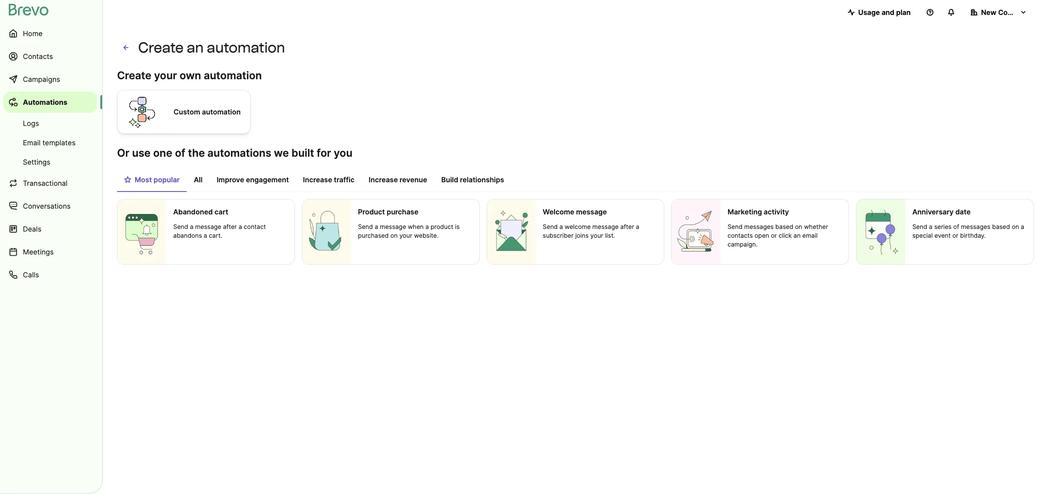 Task type: vqa. For each thing, say whether or not it's contained in the screenshot.
cart.
yes



Task type: describe. For each thing, give the bounding box(es) containing it.
home
[[23, 29, 43, 38]]

logs
[[23, 119, 39, 128]]

based inside send a series of messages based on a special event or birthday.
[[992, 223, 1010, 230]]

campaigns
[[23, 75, 60, 84]]

transactional
[[23, 179, 68, 188]]

automations link
[[4, 92, 97, 113]]

improve engagement
[[217, 175, 289, 184]]

cart
[[215, 207, 228, 216]]

is
[[455, 223, 460, 230]]

all link
[[187, 171, 210, 191]]

based inside send messages based on whether contacts open or click an email campaign.
[[776, 223, 794, 230]]

most popular link
[[117, 171, 187, 192]]

or use one of the automations we built for you
[[117, 147, 353, 159]]

date
[[956, 207, 971, 216]]

send for anniversary
[[913, 223, 928, 230]]

special
[[913, 232, 933, 239]]

contacts link
[[4, 46, 97, 67]]

increase traffic link
[[296, 171, 362, 191]]

own
[[180, 69, 201, 82]]

event
[[935, 232, 951, 239]]

abandons
[[173, 232, 202, 239]]

anniversary
[[913, 207, 954, 216]]

increase revenue link
[[362, 171, 434, 191]]

message inside send a welcome message after a subscriber joins your list.
[[593, 223, 619, 230]]

send for welcome
[[543, 223, 558, 230]]

product
[[431, 223, 453, 230]]

use
[[132, 147, 151, 159]]

welcome
[[543, 207, 574, 216]]

an inside send messages based on whether contacts open or click an email campaign.
[[794, 232, 801, 239]]

popular
[[154, 175, 180, 184]]

series
[[934, 223, 952, 230]]

usage and plan
[[858, 8, 911, 17]]

conversations link
[[4, 195, 97, 217]]

meetings link
[[4, 241, 97, 262]]

settings link
[[4, 153, 97, 171]]

on inside send a message when a product is purchased on your website.
[[391, 232, 398, 239]]

marketing
[[728, 207, 762, 216]]

click
[[779, 232, 792, 239]]

settings
[[23, 158, 50, 166]]

increase for increase revenue
[[369, 175, 398, 184]]

email
[[23, 138, 41, 147]]

increase traffic
[[303, 175, 355, 184]]

deals link
[[4, 218, 97, 240]]

send messages based on whether contacts open or click an email campaign.
[[728, 223, 828, 248]]

birthday.
[[960, 232, 986, 239]]

message inside send a message when a product is purchased on your website.
[[380, 223, 406, 230]]

transactional link
[[4, 173, 97, 194]]

calls
[[23, 270, 39, 279]]

abandoned cart
[[173, 207, 228, 216]]

company
[[998, 8, 1031, 17]]

or inside send messages based on whether contacts open or click an email campaign.
[[771, 232, 777, 239]]

logs link
[[4, 114, 97, 132]]

messages inside send a series of messages based on a special event or birthday.
[[961, 223, 991, 230]]

and
[[882, 8, 895, 17]]

increase for increase traffic
[[303, 175, 332, 184]]

increase revenue
[[369, 175, 427, 184]]

whether
[[804, 223, 828, 230]]

engagement
[[246, 175, 289, 184]]

email
[[803, 232, 818, 239]]

messages inside send messages based on whether contacts open or click an email campaign.
[[744, 223, 774, 230]]

marketing activity
[[728, 207, 789, 216]]

website.
[[414, 232, 439, 239]]

1 vertical spatial automation
[[204, 69, 262, 82]]

create for create an automation
[[138, 39, 184, 56]]

welcome
[[565, 223, 591, 230]]

usage and plan button
[[841, 4, 918, 21]]

purchased
[[358, 232, 389, 239]]

all
[[194, 175, 203, 184]]

custom
[[174, 107, 200, 116]]

new company
[[981, 8, 1031, 17]]

custom automation
[[174, 107, 241, 116]]

conversations
[[23, 202, 71, 210]]

send for abandoned
[[173, 223, 188, 230]]

joins
[[575, 232, 589, 239]]

revenue
[[400, 175, 427, 184]]

templates
[[43, 138, 76, 147]]

send a message after a contact abandons a cart.
[[173, 223, 266, 239]]

automations
[[23, 98, 67, 107]]

usage
[[858, 8, 880, 17]]



Task type: locate. For each thing, give the bounding box(es) containing it.
send inside send a welcome message after a subscriber joins your list.
[[543, 223, 558, 230]]

or
[[771, 232, 777, 239], [953, 232, 959, 239]]

1 horizontal spatial after
[[621, 223, 634, 230]]

based
[[776, 223, 794, 230], [992, 223, 1010, 230]]

contacts
[[728, 232, 753, 239]]

send for marketing
[[728, 223, 743, 230]]

build relationships link
[[434, 171, 511, 191]]

1 horizontal spatial or
[[953, 232, 959, 239]]

2 vertical spatial automation
[[202, 107, 241, 116]]

tab list
[[117, 171, 1034, 192]]

deals
[[23, 225, 41, 233]]

send inside send a series of messages based on a special event or birthday.
[[913, 223, 928, 230]]

send
[[173, 223, 188, 230], [358, 223, 373, 230], [543, 223, 558, 230], [728, 223, 743, 230], [913, 223, 928, 230]]

of left the
[[175, 147, 185, 159]]

calls link
[[4, 264, 97, 285]]

0 horizontal spatial on
[[391, 232, 398, 239]]

4 send from the left
[[728, 223, 743, 230]]

email templates
[[23, 138, 76, 147]]

0 vertical spatial create
[[138, 39, 184, 56]]

1 or from the left
[[771, 232, 777, 239]]

2 send from the left
[[358, 223, 373, 230]]

when
[[408, 223, 424, 230]]

meetings
[[23, 247, 54, 256]]

0 horizontal spatial after
[[223, 223, 237, 230]]

tab list containing most popular
[[117, 171, 1034, 192]]

you
[[334, 147, 353, 159]]

purchase
[[387, 207, 419, 216]]

product
[[358, 207, 385, 216]]

plan
[[896, 8, 911, 17]]

we
[[274, 147, 289, 159]]

send inside send messages based on whether contacts open or click an email campaign.
[[728, 223, 743, 230]]

messages up open
[[744, 223, 774, 230]]

automation
[[207, 39, 285, 56], [204, 69, 262, 82], [202, 107, 241, 116]]

email templates link
[[4, 134, 97, 151]]

or
[[117, 147, 130, 159]]

traffic
[[334, 175, 355, 184]]

a
[[190, 223, 193, 230], [239, 223, 242, 230], [375, 223, 378, 230], [426, 223, 429, 230], [560, 223, 563, 230], [636, 223, 640, 230], [929, 223, 933, 230], [1021, 223, 1025, 230], [204, 232, 207, 239]]

the
[[188, 147, 205, 159]]

after
[[223, 223, 237, 230], [621, 223, 634, 230]]

most popular
[[135, 175, 180, 184]]

1 vertical spatial an
[[794, 232, 801, 239]]

most
[[135, 175, 152, 184]]

2 or from the left
[[953, 232, 959, 239]]

2 after from the left
[[621, 223, 634, 230]]

1 horizontal spatial your
[[400, 232, 412, 239]]

after inside send a welcome message after a subscriber joins your list.
[[621, 223, 634, 230]]

0 vertical spatial automation
[[207, 39, 285, 56]]

1 horizontal spatial an
[[794, 232, 801, 239]]

for
[[317, 147, 331, 159]]

0 vertical spatial of
[[175, 147, 185, 159]]

5 send from the left
[[913, 223, 928, 230]]

1 horizontal spatial messages
[[961, 223, 991, 230]]

campaigns link
[[4, 69, 97, 90]]

send inside send a message when a product is purchased on your website.
[[358, 223, 373, 230]]

an right click
[[794, 232, 801, 239]]

relationships
[[460, 175, 504, 184]]

subscriber
[[543, 232, 574, 239]]

open
[[755, 232, 769, 239]]

of for the
[[175, 147, 185, 159]]

3 send from the left
[[543, 223, 558, 230]]

0 horizontal spatial or
[[771, 232, 777, 239]]

abandoned
[[173, 207, 213, 216]]

1 based from the left
[[776, 223, 794, 230]]

your inside send a message when a product is purchased on your website.
[[400, 232, 412, 239]]

message up list.
[[593, 223, 619, 230]]

1 horizontal spatial on
[[795, 223, 803, 230]]

send a welcome message after a subscriber joins your list.
[[543, 223, 640, 239]]

messages up birthday.
[[961, 223, 991, 230]]

messages
[[744, 223, 774, 230], [961, 223, 991, 230]]

1 after from the left
[[223, 223, 237, 230]]

send up special
[[913, 223, 928, 230]]

of
[[175, 147, 185, 159], [954, 223, 959, 230]]

activity
[[764, 207, 789, 216]]

2 horizontal spatial on
[[1012, 223, 1019, 230]]

your left own
[[154, 69, 177, 82]]

or inside send a series of messages based on a special event or birthday.
[[953, 232, 959, 239]]

1 horizontal spatial increase
[[369, 175, 398, 184]]

on inside send a series of messages based on a special event or birthday.
[[1012, 223, 1019, 230]]

0 horizontal spatial increase
[[303, 175, 332, 184]]

create an automation
[[138, 39, 285, 56]]

an up own
[[187, 39, 204, 56]]

of right series
[[954, 223, 959, 230]]

2 messages from the left
[[961, 223, 991, 230]]

your left list.
[[591, 232, 603, 239]]

2 based from the left
[[992, 223, 1010, 230]]

improve
[[217, 175, 244, 184]]

list.
[[605, 232, 615, 239]]

build relationships
[[441, 175, 504, 184]]

or left click
[[771, 232, 777, 239]]

your inside send a welcome message after a subscriber joins your list.
[[591, 232, 603, 239]]

home link
[[4, 23, 97, 44]]

build
[[441, 175, 458, 184]]

custom automation button
[[117, 88, 251, 135]]

0 horizontal spatial of
[[175, 147, 185, 159]]

contact
[[244, 223, 266, 230]]

1 increase from the left
[[303, 175, 332, 184]]

after inside "send a message after a contact abandons a cart."
[[223, 223, 237, 230]]

one
[[153, 147, 172, 159]]

send up purchased
[[358, 223, 373, 230]]

anniversary date
[[913, 207, 971, 216]]

message up send a welcome message after a subscriber joins your list. on the top of the page
[[576, 207, 607, 216]]

increase left "traffic"
[[303, 175, 332, 184]]

built
[[292, 147, 314, 159]]

or right event
[[953, 232, 959, 239]]

send up subscriber
[[543, 223, 558, 230]]

product purchase
[[358, 207, 419, 216]]

on
[[795, 223, 803, 230], [1012, 223, 1019, 230], [391, 232, 398, 239]]

message down product purchase
[[380, 223, 406, 230]]

create your own automation
[[117, 69, 262, 82]]

cart.
[[209, 232, 222, 239]]

welcome message
[[543, 207, 607, 216]]

new
[[981, 8, 997, 17]]

0 horizontal spatial an
[[187, 39, 204, 56]]

0 vertical spatial an
[[187, 39, 204, 56]]

message up cart.
[[195, 223, 221, 230]]

send inside "send a message after a contact abandons a cart."
[[173, 223, 188, 230]]

message
[[576, 207, 607, 216], [195, 223, 221, 230], [380, 223, 406, 230], [593, 223, 619, 230]]

on inside send messages based on whether contacts open or click an email campaign.
[[795, 223, 803, 230]]

2 horizontal spatial your
[[591, 232, 603, 239]]

send up abandons
[[173, 223, 188, 230]]

create
[[138, 39, 184, 56], [117, 69, 151, 82]]

dxrbf image
[[124, 176, 131, 183]]

1 horizontal spatial of
[[954, 223, 959, 230]]

of for messages
[[954, 223, 959, 230]]

0 horizontal spatial messages
[[744, 223, 774, 230]]

0 horizontal spatial your
[[154, 69, 177, 82]]

1 send from the left
[[173, 223, 188, 230]]

send a series of messages based on a special event or birthday.
[[913, 223, 1025, 239]]

an
[[187, 39, 204, 56], [794, 232, 801, 239]]

automation inside button
[[202, 107, 241, 116]]

automations
[[208, 147, 271, 159]]

2 increase from the left
[[369, 175, 398, 184]]

1 vertical spatial of
[[954, 223, 959, 230]]

send up contacts
[[728, 223, 743, 230]]

create for create your own automation
[[117, 69, 151, 82]]

1 vertical spatial create
[[117, 69, 151, 82]]

send a message when a product is purchased on your website.
[[358, 223, 460, 239]]

contacts
[[23, 52, 53, 61]]

improve engagement link
[[210, 171, 296, 191]]

increase left revenue on the top left of page
[[369, 175, 398, 184]]

1 horizontal spatial based
[[992, 223, 1010, 230]]

of inside send a series of messages based on a special event or birthday.
[[954, 223, 959, 230]]

your down when
[[400, 232, 412, 239]]

0 horizontal spatial based
[[776, 223, 794, 230]]

1 messages from the left
[[744, 223, 774, 230]]

send for product
[[358, 223, 373, 230]]

message inside "send a message after a contact abandons a cart."
[[195, 223, 221, 230]]



